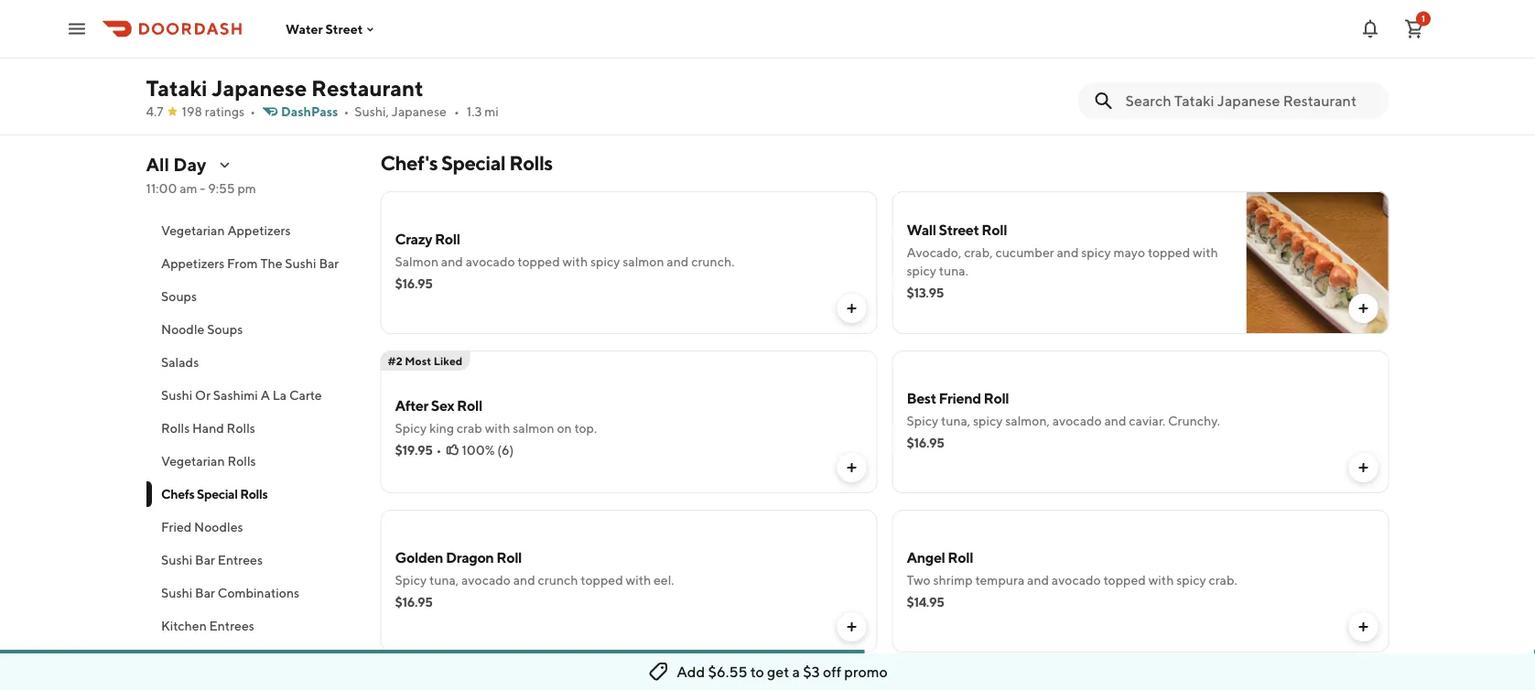 Task type: locate. For each thing, give the bounding box(es) containing it.
sushi down fried on the left
[[161, 553, 192, 568]]

0 horizontal spatial japanese
[[212, 75, 307, 101]]

1 vertical spatial vegetarian
[[161, 454, 224, 469]]

and right the cucumber
[[1057, 245, 1079, 260]]

tuna,
[[941, 413, 971, 428], [429, 573, 459, 588]]

spicy down the golden
[[395, 573, 427, 588]]

crunchy.
[[1168, 413, 1220, 428]]

$16.95 inside crazy roll salmon and avocado topped with spicy salmon and crunch. $16.95
[[395, 276, 433, 291]]

vegetarian for vegetarian appetizers
[[161, 223, 224, 238]]

roll right dragon
[[496, 549, 522, 566]]

sex
[[431, 397, 454, 414]]

sushi up kitchen entrees
[[161, 585, 192, 601]]

tuna, down the golden
[[429, 573, 459, 588]]

$14.95
[[907, 595, 944, 610]]

and inside 'best friend roll spicy tuna, spicy salmon, avocado and caviar. crunchy. $16.95'
[[1105, 413, 1127, 428]]

1 vertical spatial entrees
[[209, 618, 254, 634]]

appetizers for appetizers from the sushi bar
[[161, 256, 224, 271]]

entrees up sushi bar combinations
[[217, 553, 262, 568]]

spicy inside crazy roll salmon and avocado topped with spicy salmon and crunch. $16.95
[[591, 254, 620, 269]]

1 horizontal spatial tuna,
[[941, 413, 971, 428]]

0 horizontal spatial kitchen
[[161, 618, 206, 634]]

198
[[182, 104, 202, 119]]

with
[[1193, 245, 1218, 260], [563, 254, 588, 269], [485, 421, 510, 436], [626, 573, 651, 588], [1149, 573, 1174, 588]]

japanese up ratings
[[212, 75, 307, 101]]

bar down vegetarian appetizers 'button' on the top of the page
[[319, 256, 339, 271]]

$13.95
[[907, 285, 944, 300]]

0 vertical spatial tuna,
[[941, 413, 971, 428]]

tuna, for dragon
[[429, 573, 459, 588]]

100%
[[462, 443, 495, 458]]

appetizers inside "button"
[[161, 190, 224, 205]]

roll right the 'crazy'
[[435, 230, 460, 248]]

roll inside the wall street roll avocado, crab, cucumber and spicy mayo topped with spicy tuna. $13.95
[[982, 221, 1007, 239]]

1 horizontal spatial salmon
[[623, 254, 664, 269]]

spicy for after
[[395, 421, 427, 436]]

avocado right the salmon
[[466, 254, 515, 269]]

1 vertical spatial the
[[260, 256, 282, 271]]

kitchen right pm
[[285, 190, 330, 205]]

$19.95
[[395, 443, 433, 458]]

tuna.
[[939, 263, 969, 278]]

spicy up $19.95
[[395, 421, 427, 436]]

and right the salmon
[[441, 254, 463, 269]]

roll right friend
[[984, 390, 1009, 407]]

top.
[[574, 421, 597, 436]]

topped
[[1148, 245, 1190, 260], [518, 254, 560, 269], [581, 573, 623, 588], [1104, 573, 1146, 588]]

salmon left on
[[513, 421, 554, 436]]

1 vertical spatial special
[[196, 487, 237, 502]]

roll for street
[[982, 221, 1007, 239]]

1 horizontal spatial kitchen
[[285, 190, 330, 205]]

carte
[[289, 388, 322, 403]]

rolls hand rolls button
[[146, 412, 358, 445]]

rolls
[[509, 151, 553, 175], [161, 421, 189, 436], [226, 421, 255, 436], [227, 454, 256, 469], [240, 487, 267, 502]]

japanese for tataki
[[212, 75, 307, 101]]

entrees down sushi bar combinations
[[209, 618, 254, 634]]

japanese right sushi,
[[392, 104, 447, 119]]

2 the from the top
[[260, 256, 282, 271]]

sushi or sashimi a la carte
[[161, 388, 322, 403]]

0 vertical spatial special
[[441, 151, 506, 175]]

and left caviar.
[[1105, 413, 1127, 428]]

#2
[[388, 354, 403, 367]]

the inside appetizers from the kitchen "button"
[[260, 190, 282, 205]]

avocado right tempura
[[1052, 573, 1101, 588]]

$16.95 down the salmon
[[395, 276, 433, 291]]

kitchen up bento
[[161, 618, 206, 634]]

rolls for rolls hand rolls
[[226, 421, 255, 436]]

combinations down sushi bar entrees button
[[217, 585, 299, 601]]

restaurant
[[311, 75, 424, 101]]

0 horizontal spatial tuna,
[[429, 573, 459, 588]]

avocado inside crazy roll salmon and avocado topped with spicy salmon and crunch. $16.95
[[466, 254, 515, 269]]

kitchen entrees
[[161, 618, 254, 634]]

and left crunch
[[513, 573, 535, 588]]

tuna, inside golden dragon roll spicy tuna, avocado and crunch topped with eel. $16.95
[[429, 573, 459, 588]]

ratings
[[205, 104, 245, 119]]

entrees inside sushi bar entrees button
[[217, 553, 262, 568]]

sushi bar combinations
[[161, 585, 299, 601]]

from for kitchen
[[227, 190, 257, 205]]

0 vertical spatial the
[[260, 190, 282, 205]]

street inside the wall street roll avocado, crab, cucumber and spicy mayo topped with spicy tuna. $13.95
[[939, 221, 979, 239]]

avocado right salmon,
[[1053, 413, 1102, 428]]

1
[[1422, 13, 1426, 24]]

the for kitchen
[[260, 190, 282, 205]]

vegetarian appetizers
[[161, 223, 290, 238]]

fried
[[161, 520, 191, 535]]

roll inside golden dragon roll spicy tuna, avocado and crunch topped with eel. $16.95
[[496, 549, 522, 566]]

sushi bar entrees
[[161, 553, 262, 568]]

$19.95 •
[[395, 443, 442, 458]]

sushi, japanese • 1.3 mi
[[355, 104, 499, 119]]

and left crunch. at the left of page
[[667, 254, 689, 269]]

noodle
[[161, 322, 204, 337]]

1 vertical spatial bar
[[195, 553, 215, 568]]

1 vegetarian from the top
[[161, 223, 224, 238]]

salmon inside after sex roll spicy king crab with salmon on top.
[[513, 421, 554, 436]]

dragon
[[446, 549, 494, 566]]

1 horizontal spatial street
[[939, 221, 979, 239]]

2 vertical spatial $16.95
[[395, 595, 433, 610]]

spicy for best
[[907, 413, 939, 428]]

$16.95
[[395, 276, 433, 291], [907, 435, 944, 450], [395, 595, 433, 610]]

rolls for chefs special rolls
[[240, 487, 267, 502]]

4.7
[[146, 104, 164, 119]]

• down the king
[[436, 443, 442, 458]]

salmon left crunch. at the left of page
[[623, 254, 664, 269]]

water street
[[286, 21, 363, 36]]

0 vertical spatial $16.95
[[395, 276, 433, 291]]

noodles
[[194, 520, 243, 535]]

2 from from the top
[[227, 256, 257, 271]]

add item to cart image
[[845, 301, 859, 316], [1356, 301, 1371, 316], [1356, 461, 1371, 475], [845, 620, 859, 634], [1356, 620, 1371, 634]]

special for chefs
[[196, 487, 237, 502]]

kitchen
[[285, 190, 330, 205], [161, 618, 206, 634]]

0 vertical spatial vegetarian
[[161, 223, 224, 238]]

sushi down vegetarian appetizers 'button' on the top of the page
[[285, 256, 316, 271]]

tuna, inside 'best friend roll spicy tuna, spicy salmon, avocado and caviar. crunchy. $16.95'
[[941, 413, 971, 428]]

from inside button
[[227, 256, 257, 271]]

1 vertical spatial appetizers
[[227, 223, 290, 238]]

0 vertical spatial entrees
[[217, 553, 262, 568]]

tuna, down friend
[[941, 413, 971, 428]]

roll for dragon
[[496, 549, 522, 566]]

2 vegetarian from the top
[[161, 454, 224, 469]]

1 vertical spatial from
[[227, 256, 257, 271]]

1 button
[[1396, 11, 1433, 47]]

street right water
[[325, 21, 363, 36]]

on
[[557, 421, 572, 436]]

vegetarian down am
[[161, 223, 224, 238]]

0 vertical spatial bar
[[319, 256, 339, 271]]

salmon
[[623, 254, 664, 269], [513, 421, 554, 436]]

0 vertical spatial appetizers
[[161, 190, 224, 205]]

spicy down best
[[907, 413, 939, 428]]

1 vertical spatial street
[[939, 221, 979, 239]]

vegetarian up chefs
[[161, 454, 224, 469]]

spicy inside golden dragon roll spicy tuna, avocado and crunch topped with eel. $16.95
[[395, 573, 427, 588]]

roll up crab
[[457, 397, 482, 414]]

roll inside 'best friend roll spicy tuna, spicy salmon, avocado and caviar. crunchy. $16.95'
[[984, 390, 1009, 407]]

0 horizontal spatial salmon
[[513, 421, 554, 436]]

avocado down dragon
[[461, 573, 511, 588]]

• left sushi,
[[344, 104, 349, 119]]

-
[[200, 181, 205, 196]]

spicy inside 'best friend roll spicy tuna, spicy salmon, avocado and caviar. crunchy. $16.95'
[[907, 413, 939, 428]]

topped inside crazy roll salmon and avocado topped with spicy salmon and crunch. $16.95
[[518, 254, 560, 269]]

wall
[[907, 221, 936, 239]]

from down vegetarian appetizers 'button' on the top of the page
[[227, 256, 257, 271]]

0 vertical spatial from
[[227, 190, 257, 205]]

$16.95 down best
[[907, 435, 944, 450]]

soups right noodle
[[207, 322, 242, 337]]

1 vertical spatial japanese
[[392, 104, 447, 119]]

and
[[1057, 245, 1079, 260], [441, 254, 463, 269], [667, 254, 689, 269], [1105, 413, 1127, 428], [513, 573, 535, 588], [1027, 573, 1049, 588]]

1 vertical spatial tuna,
[[429, 573, 459, 588]]

the down vegetarian appetizers 'button' on the top of the page
[[260, 256, 282, 271]]

1 horizontal spatial japanese
[[392, 104, 447, 119]]

sushi left or
[[161, 388, 192, 403]]

spicy inside 'angel roll two shrimp tempura and avocado topped with spicy crab. $14.95'
[[1177, 573, 1206, 588]]

1 horizontal spatial soups
[[207, 322, 242, 337]]

crazy
[[395, 230, 432, 248]]

am
[[180, 181, 197, 196]]

from inside "button"
[[227, 190, 257, 205]]

salmon inside crazy roll salmon and avocado topped with spicy salmon and crunch. $16.95
[[623, 254, 664, 269]]

1 the from the top
[[260, 190, 282, 205]]

roll inside 'angel roll two shrimp tempura and avocado topped with spicy crab. $14.95'
[[948, 549, 973, 566]]

roll inside after sex roll spicy king crab with salmon on top.
[[457, 397, 482, 414]]

$16.95 for best
[[907, 435, 944, 450]]

0 vertical spatial combinations
[[217, 585, 299, 601]]

the
[[260, 190, 282, 205], [260, 256, 282, 271]]

bar down 'fried noodles'
[[195, 553, 215, 568]]

appetizers inside button
[[161, 256, 224, 271]]

street
[[325, 21, 363, 36], [939, 221, 979, 239]]

1 vertical spatial soups
[[207, 322, 242, 337]]

vegetarian inside 'button'
[[161, 223, 224, 238]]

spicy for golden
[[395, 573, 427, 588]]

0 vertical spatial japanese
[[212, 75, 307, 101]]

zen-zen roll image
[[1247, 0, 1389, 111]]

appetizers for appetizers from the kitchen
[[161, 190, 224, 205]]

1 vertical spatial add item to cart image
[[845, 461, 859, 475]]

1 vertical spatial salmon
[[513, 421, 554, 436]]

2 vertical spatial appetizers
[[161, 256, 224, 271]]

0 horizontal spatial street
[[325, 21, 363, 36]]

special up noodles
[[196, 487, 237, 502]]

1 from from the top
[[227, 190, 257, 205]]

1 vertical spatial $16.95
[[907, 435, 944, 450]]

rolls hand rolls
[[161, 421, 255, 436]]

appetizers
[[161, 190, 224, 205], [227, 223, 290, 238], [161, 256, 224, 271]]

11:00 am - 9:55 pm
[[146, 181, 256, 196]]

1 vertical spatial kitchen
[[161, 618, 206, 634]]

special for chef's
[[441, 151, 506, 175]]

0 horizontal spatial special
[[196, 487, 237, 502]]

the inside the "appetizers from the sushi bar" button
[[260, 256, 282, 271]]

avocado inside 'best friend roll spicy tuna, spicy salmon, avocado and caviar. crunchy. $16.95'
[[1053, 413, 1102, 428]]

roll up crab, in the right of the page
[[982, 221, 1007, 239]]

to
[[751, 663, 764, 681]]

1 horizontal spatial special
[[441, 151, 506, 175]]

the right pm
[[260, 190, 282, 205]]

salads button
[[146, 346, 358, 379]]

with inside golden dragon roll spicy tuna, avocado and crunch topped with eel. $16.95
[[626, 573, 651, 588]]

combinations down kitchen entrees button
[[224, 651, 306, 667]]

from for sushi
[[227, 256, 257, 271]]

add item to cart image for angel roll
[[1356, 620, 1371, 634]]

hand
[[192, 421, 224, 436]]

1 horizontal spatial add item to cart image
[[1356, 78, 1371, 92]]

special down 1.3
[[441, 151, 506, 175]]

$7.95
[[907, 53, 938, 68]]

and right tempura
[[1027, 573, 1049, 588]]

combinations
[[217, 585, 299, 601], [224, 651, 306, 667]]

vegetarian inside button
[[161, 454, 224, 469]]

1 vertical spatial combinations
[[224, 651, 306, 667]]

spicy
[[1081, 245, 1111, 260], [591, 254, 620, 269], [907, 263, 937, 278], [973, 413, 1003, 428], [1177, 573, 1206, 588]]

after sex roll spicy king crab with salmon on top.
[[395, 397, 597, 436]]

spicy inside after sex roll spicy king crab with salmon on top.
[[395, 421, 427, 436]]

2 vertical spatial bar
[[195, 585, 215, 601]]

•
[[250, 104, 255, 119], [344, 104, 349, 119], [454, 104, 459, 119], [436, 443, 442, 458]]

0 vertical spatial salmon
[[623, 254, 664, 269]]

0 vertical spatial street
[[325, 21, 363, 36]]

combinations for sushi bar combinations
[[217, 585, 299, 601]]

sushi bar entrees button
[[146, 544, 358, 577]]

0 vertical spatial soups
[[161, 289, 196, 304]]

appetizers from the kitchen
[[161, 190, 330, 205]]

the for sushi
[[260, 256, 282, 271]]

add $6.55 to get a $3 off promo
[[677, 663, 888, 681]]

vegetarian appetizers button
[[146, 214, 358, 247]]

la
[[272, 388, 286, 403]]

• right ratings
[[250, 104, 255, 119]]

japanese
[[212, 75, 307, 101], [392, 104, 447, 119]]

avocado,
[[907, 245, 962, 260]]

street for wall
[[939, 221, 979, 239]]

noodle soups button
[[146, 313, 358, 346]]

add item to cart image
[[1356, 78, 1371, 92], [845, 461, 859, 475]]

special
[[441, 151, 506, 175], [196, 487, 237, 502]]

salmon
[[395, 254, 439, 269]]

0 vertical spatial kitchen
[[285, 190, 330, 205]]

roll up shrimp
[[948, 549, 973, 566]]

from up vegetarian appetizers 'button' on the top of the page
[[227, 190, 257, 205]]

$16.95 inside 'best friend roll spicy tuna, spicy salmon, avocado and caviar. crunchy. $16.95'
[[907, 435, 944, 450]]

combinations for bento box combinations
[[224, 651, 306, 667]]

japanese for sushi,
[[392, 104, 447, 119]]

best
[[907, 390, 936, 407]]

Item Search search field
[[1126, 91, 1375, 111]]

street up crab, in the right of the page
[[939, 221, 979, 239]]

best friend roll spicy tuna, spicy salmon, avocado and caviar. crunchy. $16.95
[[907, 390, 1220, 450]]

1.3
[[467, 104, 482, 119]]

soups
[[161, 289, 196, 304], [207, 322, 242, 337]]

angel roll two shrimp tempura and avocado topped with spicy crab. $14.95
[[907, 549, 1238, 610]]

bar up kitchen entrees
[[195, 585, 215, 601]]

salmon,
[[1005, 413, 1050, 428]]

$16.95 inside golden dragon roll spicy tuna, avocado and crunch topped with eel. $16.95
[[395, 595, 433, 610]]

$16.95 down the golden
[[395, 595, 433, 610]]

soups up noodle
[[161, 289, 196, 304]]



Task type: describe. For each thing, give the bounding box(es) containing it.
wall street roll avocado, crab, cucumber and spicy mayo topped with spicy tuna. $13.95
[[907, 221, 1218, 300]]

entrees inside kitchen entrees button
[[209, 618, 254, 634]]

with inside crazy roll salmon and avocado topped with spicy salmon and crunch. $16.95
[[563, 254, 588, 269]]

bar for combinations
[[195, 585, 215, 601]]

liked
[[434, 354, 463, 367]]

0 horizontal spatial soups
[[161, 289, 196, 304]]

sushi for sushi bar entrees
[[161, 553, 192, 568]]

wall street roll image
[[1247, 191, 1389, 334]]

and inside the wall street roll avocado, crab, cucumber and spicy mayo topped with spicy tuna. $13.95
[[1057, 245, 1079, 260]]

add item to cart image for best friend roll
[[1356, 461, 1371, 475]]

• left 1.3
[[454, 104, 459, 119]]

soups button
[[146, 280, 358, 313]]

water street button
[[286, 21, 378, 36]]

street for water
[[325, 21, 363, 36]]

tuna, for friend
[[941, 413, 971, 428]]

198 ratings •
[[182, 104, 255, 119]]

sushi,
[[355, 104, 389, 119]]

crab,
[[964, 245, 993, 260]]

11:00
[[146, 181, 177, 196]]

topped inside the wall street roll avocado, crab, cucumber and spicy mayo topped with spicy tuna. $13.95
[[1148, 245, 1190, 260]]

9:55
[[208, 181, 235, 196]]

tempura
[[975, 573, 1025, 588]]

appetizers from the kitchen button
[[146, 181, 358, 214]]

avocado inside 'angel roll two shrimp tempura and avocado topped with spicy crab. $14.95'
[[1052, 573, 1101, 588]]

mi
[[484, 104, 499, 119]]

eel.
[[654, 573, 674, 588]]

kitchen inside appetizers from the kitchen "button"
[[285, 190, 330, 205]]

crunch
[[538, 573, 578, 588]]

caviar.
[[1129, 413, 1166, 428]]

crab
[[457, 421, 482, 436]]

add item to cart image for crazy roll
[[845, 301, 859, 316]]

sushi or sashimi a la carte button
[[146, 379, 358, 412]]

and inside 'angel roll two shrimp tempura and avocado topped with spicy crab. $14.95'
[[1027, 573, 1049, 588]]

sushi for sushi or sashimi a la carte
[[161, 388, 192, 403]]

shrimp
[[933, 573, 973, 588]]

crab.
[[1209, 573, 1238, 588]]

#2 most liked
[[388, 354, 463, 367]]

roll for sex
[[457, 397, 482, 414]]

two
[[907, 573, 931, 588]]

sushi bar combinations button
[[146, 577, 358, 610]]

0 vertical spatial add item to cart image
[[1356, 78, 1371, 92]]

appetizers from the sushi bar button
[[146, 247, 358, 280]]

spicy inside 'best friend roll spicy tuna, spicy salmon, avocado and caviar. crunchy. $16.95'
[[973, 413, 1003, 428]]

a
[[260, 388, 270, 403]]

menus image
[[217, 157, 232, 172]]

1 items, open order cart image
[[1404, 18, 1426, 40]]

vegetarian for vegetarian rolls
[[161, 454, 224, 469]]

$6.55
[[708, 663, 748, 681]]

all day
[[146, 154, 206, 175]]

chefs
[[161, 487, 194, 502]]

tataki
[[146, 75, 207, 101]]

sushi for sushi bar combinations
[[161, 585, 192, 601]]

noodle soups
[[161, 322, 242, 337]]

bento box combinations
[[161, 651, 306, 667]]

bar for entrees
[[195, 553, 215, 568]]

crunch.
[[691, 254, 735, 269]]

all
[[146, 154, 169, 175]]

or
[[195, 388, 210, 403]]

kitchen inside kitchen entrees button
[[161, 618, 206, 634]]

appetizers from the sushi bar
[[161, 256, 339, 271]]

topped inside golden dragon roll spicy tuna, avocado and crunch topped with eel. $16.95
[[581, 573, 623, 588]]

topped inside 'angel roll two shrimp tempura and avocado topped with spicy crab. $14.95'
[[1104, 573, 1146, 588]]

with inside the wall street roll avocado, crab, cucumber and spicy mayo topped with spicy tuna. $13.95
[[1193, 245, 1218, 260]]

off
[[823, 663, 841, 681]]

cucumber
[[996, 245, 1054, 260]]

sushi inside button
[[285, 256, 316, 271]]

open menu image
[[66, 18, 88, 40]]

water
[[286, 21, 323, 36]]

appetizers inside 'button'
[[227, 223, 290, 238]]

angel
[[907, 549, 945, 566]]

get
[[767, 663, 790, 681]]

a
[[792, 663, 800, 681]]

with inside 'angel roll two shrimp tempura and avocado topped with spicy crab. $14.95'
[[1149, 573, 1174, 588]]

bento
[[161, 651, 196, 667]]

0 horizontal spatial add item to cart image
[[845, 461, 859, 475]]

golden dragon roll spicy tuna, avocado and crunch topped with eel. $16.95
[[395, 549, 674, 610]]

sashimi
[[213, 388, 258, 403]]

$16.95 for golden
[[395, 595, 433, 610]]

and inside golden dragon roll spicy tuna, avocado and crunch topped with eel. $16.95
[[513, 573, 535, 588]]

after
[[395, 397, 428, 414]]

roll inside crazy roll salmon and avocado topped with spicy salmon and crunch. $16.95
[[435, 230, 460, 248]]

tataki japanese restaurant
[[146, 75, 424, 101]]

avocado inside golden dragon roll spicy tuna, avocado and crunch topped with eel. $16.95
[[461, 573, 511, 588]]

rolls for chef's special rolls
[[509, 151, 553, 175]]

vegetarian rolls button
[[146, 445, 358, 478]]

friend
[[939, 390, 981, 407]]

chefs special rolls
[[161, 487, 267, 502]]

fried noodles button
[[146, 511, 358, 544]]

king
[[429, 421, 454, 436]]

golden
[[395, 549, 443, 566]]

mayo
[[1114, 245, 1145, 260]]

day
[[173, 154, 206, 175]]

salads
[[161, 355, 198, 370]]

chef's
[[380, 151, 438, 175]]

add item to cart image for golden dragon roll
[[845, 620, 859, 634]]

roll for friend
[[984, 390, 1009, 407]]

notification bell image
[[1360, 18, 1382, 40]]

$16.95 for crazy
[[395, 276, 433, 291]]

kitchen entrees button
[[146, 610, 358, 643]]

pm
[[237, 181, 256, 196]]

bento box combinations button
[[146, 643, 358, 676]]

bar inside button
[[319, 256, 339, 271]]

add
[[677, 663, 705, 681]]

(6)
[[497, 443, 514, 458]]

with inside after sex roll spicy king crab with salmon on top.
[[485, 421, 510, 436]]

100% (6)
[[462, 443, 514, 458]]



Task type: vqa. For each thing, say whether or not it's contained in the screenshot.


